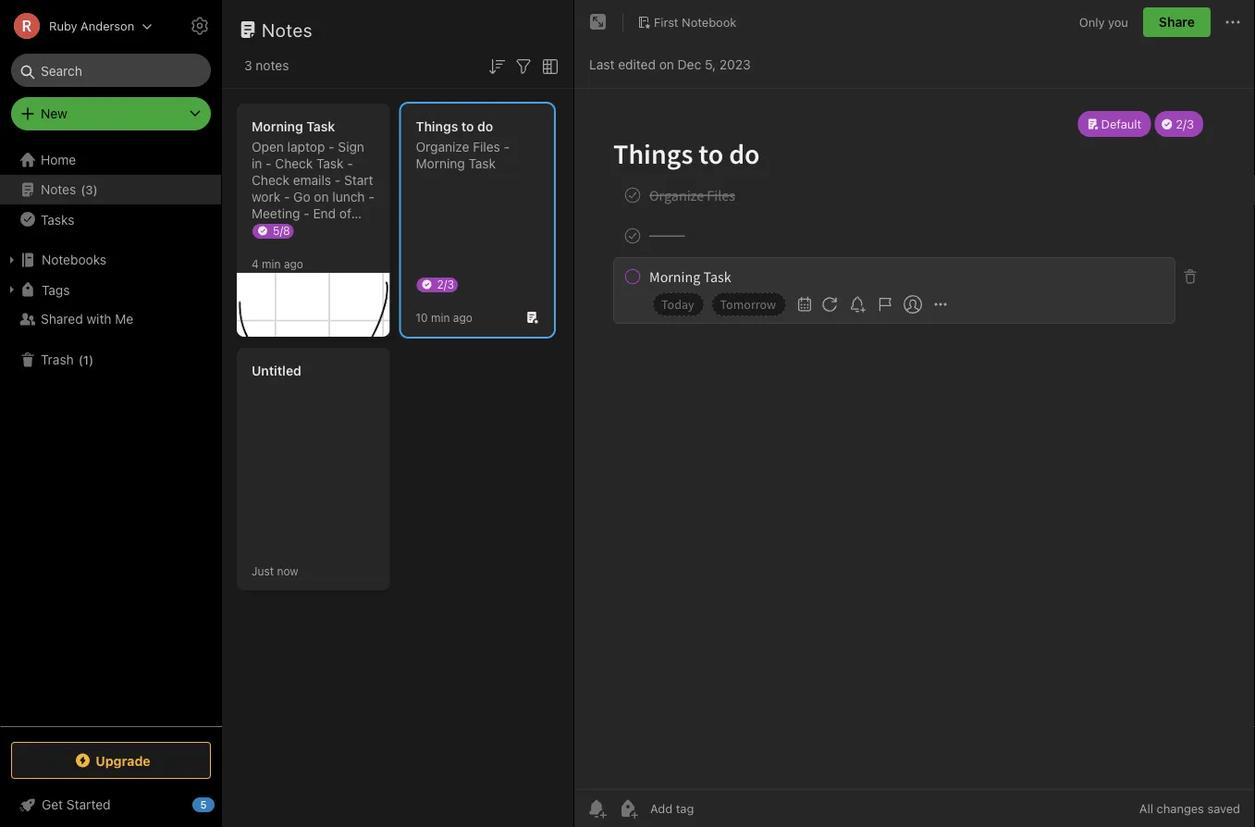 Task type: locate. For each thing, give the bounding box(es) containing it.
0 horizontal spatial min
[[262, 257, 281, 270]]

1 vertical spatial min
[[431, 311, 450, 324]]

in
[[252, 156, 262, 171]]

0 vertical spatial morning
[[252, 119, 303, 134]]

day
[[252, 223, 273, 238]]

first notebook
[[654, 15, 737, 29]]

3
[[244, 58, 252, 73], [85, 183, 93, 196]]

on inside note window element
[[660, 57, 675, 72]]

tags
[[42, 282, 70, 297]]

min for 10
[[431, 311, 450, 324]]

open
[[252, 139, 284, 155]]

task down files
[[469, 156, 496, 171]]

0 vertical spatial )
[[93, 183, 98, 196]]

ago
[[284, 257, 303, 270], [453, 311, 473, 324]]

1 vertical spatial ago
[[453, 311, 473, 324]]

1 vertical spatial on
[[314, 189, 329, 205]]

task inside the 'things to do organize files - morning task'
[[469, 156, 496, 171]]

task up 'laptop'
[[307, 119, 335, 134]]

(
[[81, 183, 85, 196], [78, 353, 83, 367]]

1 vertical spatial morning
[[416, 156, 465, 171]]

notes
[[256, 58, 289, 73]]

more actions image
[[1222, 11, 1245, 33]]

check up work
[[252, 173, 290, 188]]

( for trash
[[78, 353, 83, 367]]

) right trash
[[89, 353, 94, 367]]

0 horizontal spatial 3
[[85, 183, 93, 196]]

ago down 2/3
[[453, 311, 473, 324]]

morning
[[252, 119, 303, 134], [416, 156, 465, 171]]

1 vertical spatial check
[[252, 173, 290, 188]]

1 horizontal spatial ago
[[453, 311, 473, 324]]

None search field
[[24, 54, 198, 87]]

3 down home "link"
[[85, 183, 93, 196]]

2/3
[[437, 278, 454, 291]]

home link
[[0, 145, 222, 175]]

0 vertical spatial ago
[[284, 257, 303, 270]]

trash
[[41, 352, 74, 367]]

2023
[[720, 57, 751, 72]]

1 vertical spatial notes
[[41, 182, 76, 197]]

( down home "link"
[[81, 183, 85, 196]]

0 horizontal spatial morning
[[252, 119, 303, 134]]

saved
[[1208, 802, 1241, 816]]

things
[[416, 119, 458, 134]]

notes for notes
[[262, 19, 313, 40]]

- left go
[[284, 189, 290, 205]]

all
[[1140, 802, 1154, 816]]

-
[[329, 139, 335, 155], [504, 139, 510, 155], [266, 156, 272, 171], [347, 156, 353, 171], [335, 173, 341, 188], [284, 189, 290, 205], [369, 189, 375, 205], [304, 206, 310, 221]]

- down go
[[304, 206, 310, 221]]

3 notes
[[244, 58, 289, 73]]

ago down 5/8
[[284, 257, 303, 270]]

) down home "link"
[[93, 183, 98, 196]]

shared
[[41, 311, 83, 327]]

Add filters field
[[513, 54, 535, 78]]

files
[[473, 139, 500, 155]]

organize
[[416, 139, 470, 155]]

morning inside the 'things to do organize files - morning task'
[[416, 156, 465, 171]]

notebook
[[682, 15, 737, 29]]

notes
[[262, 19, 313, 40], [41, 182, 76, 197]]

0 vertical spatial min
[[262, 257, 281, 270]]

settings image
[[189, 15, 211, 37]]

0 vertical spatial 3
[[244, 58, 252, 73]]

on left dec
[[660, 57, 675, 72]]

- right files
[[504, 139, 510, 155]]

0 horizontal spatial on
[[314, 189, 329, 205]]

0 vertical spatial (
[[81, 183, 85, 196]]

) inside trash ( 1 )
[[89, 353, 94, 367]]

now
[[277, 565, 299, 577]]

edited
[[618, 57, 656, 72]]

notes down the home
[[41, 182, 76, 197]]

do
[[478, 119, 493, 134]]

new button
[[11, 97, 211, 130]]

1 vertical spatial )
[[89, 353, 94, 367]]

share button
[[1144, 7, 1211, 37]]

View options field
[[535, 54, 562, 78]]

check down 'laptop'
[[275, 156, 313, 171]]

min right 4
[[262, 257, 281, 270]]

first notebook button
[[631, 9, 743, 35]]

) for trash
[[89, 353, 94, 367]]

notebooks link
[[0, 245, 221, 275]]

1 horizontal spatial notes
[[262, 19, 313, 40]]

new
[[41, 106, 67, 121]]

upgrade button
[[11, 742, 211, 779]]

check
[[275, 156, 313, 171], [252, 173, 290, 188]]

on up end
[[314, 189, 329, 205]]

( inside notes ( 3 )
[[81, 183, 85, 196]]

with
[[87, 311, 112, 327]]

you
[[1109, 15, 1129, 29]]

end
[[313, 206, 336, 221]]

min for 4
[[262, 257, 281, 270]]

go
[[294, 189, 311, 205]]

laptop
[[288, 139, 325, 155]]

10
[[416, 311, 428, 324]]

1 horizontal spatial on
[[660, 57, 675, 72]]

morning up open
[[252, 119, 303, 134]]

task
[[307, 119, 335, 134], [317, 156, 344, 171], [469, 156, 496, 171]]

( right trash
[[78, 353, 83, 367]]

0 horizontal spatial notes
[[41, 182, 76, 197]]

0 horizontal spatial ago
[[284, 257, 303, 270]]

tree
[[0, 145, 222, 726]]

1 vertical spatial (
[[78, 353, 83, 367]]

ruby anderson
[[49, 19, 134, 33]]

) inside notes ( 3 )
[[93, 183, 98, 196]]

meeting
[[252, 206, 300, 221]]

add a reminder image
[[586, 798, 608, 820]]

last edited on dec 5, 2023
[[589, 57, 751, 72]]

first
[[654, 15, 679, 29]]

3 left the "notes"
[[244, 58, 252, 73]]

get
[[42, 797, 63, 813]]

notes up the "notes"
[[262, 19, 313, 40]]

morning inside "morning task open laptop - sign in - check task - check emails - start work - go on lunch - meeting - end of day"
[[252, 119, 303, 134]]

1 horizontal spatial morning
[[416, 156, 465, 171]]

task up emails
[[317, 156, 344, 171]]

morning down the organize
[[416, 156, 465, 171]]

on
[[660, 57, 675, 72], [314, 189, 329, 205]]

tasks
[[41, 212, 74, 227]]

shared with me
[[41, 311, 133, 327]]

emails
[[293, 173, 331, 188]]

0 vertical spatial on
[[660, 57, 675, 72]]

1 horizontal spatial min
[[431, 311, 450, 324]]

min
[[262, 257, 281, 270], [431, 311, 450, 324]]

all changes saved
[[1140, 802, 1241, 816]]

1 vertical spatial 3
[[85, 183, 93, 196]]

Search text field
[[24, 54, 198, 87]]

- right in
[[266, 156, 272, 171]]

0 vertical spatial notes
[[262, 19, 313, 40]]

dec
[[678, 57, 702, 72]]

work
[[252, 189, 281, 205]]

notes ( 3 )
[[41, 182, 98, 197]]

min right 10
[[431, 311, 450, 324]]

)
[[93, 183, 98, 196], [89, 353, 94, 367]]

( inside trash ( 1 )
[[78, 353, 83, 367]]



Task type: vqa. For each thing, say whether or not it's contained in the screenshot.
note,
no



Task type: describe. For each thing, give the bounding box(es) containing it.
me
[[115, 311, 133, 327]]

trash ( 1 )
[[41, 352, 94, 367]]

sign
[[338, 139, 365, 155]]

of
[[340, 206, 352, 221]]

things to do organize files - morning task
[[416, 119, 510, 171]]

shared with me link
[[0, 304, 221, 334]]

morning task open laptop - sign in - check task - check emails - start work - go on lunch - meeting - end of day
[[252, 119, 375, 238]]

3 inside notes ( 3 )
[[85, 183, 93, 196]]

5
[[200, 799, 207, 811]]

- down the start
[[369, 189, 375, 205]]

thumbnail image
[[237, 273, 390, 337]]

tags button
[[0, 275, 221, 304]]

home
[[41, 152, 76, 168]]

ago for 10 min ago
[[453, 311, 473, 324]]

- inside the 'things to do organize files - morning task'
[[504, 139, 510, 155]]

start
[[344, 173, 374, 188]]

- left "sign"
[[329, 139, 335, 155]]

on inside "morning task open laptop - sign in - check task - check emails - start work - go on lunch - meeting - end of day"
[[314, 189, 329, 205]]

anderson
[[81, 19, 134, 33]]

lunch
[[333, 189, 365, 205]]

just now
[[252, 565, 299, 577]]

( for notes
[[81, 183, 85, 196]]

- down "sign"
[[347, 156, 353, 171]]

Add tag field
[[649, 801, 788, 817]]

upgrade
[[96, 753, 151, 768]]

get started
[[42, 797, 111, 813]]

1 horizontal spatial 3
[[244, 58, 252, 73]]

only you
[[1080, 15, 1129, 29]]

notebooks
[[42, 252, 107, 267]]

expand note image
[[588, 11, 610, 33]]

changes
[[1157, 802, 1205, 816]]

add filters image
[[513, 55, 535, 78]]

only
[[1080, 15, 1105, 29]]

ago for 4 min ago
[[284, 257, 303, 270]]

expand tags image
[[5, 282, 19, 297]]

4 min ago
[[252, 257, 303, 270]]

ruby
[[49, 19, 77, 33]]

Help and Learning task checklist field
[[0, 790, 222, 820]]

tree containing home
[[0, 145, 222, 726]]

expand notebooks image
[[5, 253, 19, 267]]

note window element
[[575, 0, 1256, 827]]

click to collapse image
[[215, 793, 229, 815]]

4
[[252, 257, 259, 270]]

1
[[83, 353, 89, 367]]

Account field
[[0, 7, 153, 44]]

- up lunch
[[335, 173, 341, 188]]

More actions field
[[1222, 7, 1245, 37]]

5,
[[705, 57, 716, 72]]

notes for notes ( 3 )
[[41, 182, 76, 197]]

untitled
[[252, 363, 302, 378]]

0 vertical spatial check
[[275, 156, 313, 171]]

) for notes
[[93, 183, 98, 196]]

just
[[252, 565, 274, 577]]

last
[[589, 57, 615, 72]]

tasks button
[[0, 205, 221, 234]]

Note Editor text field
[[575, 89, 1256, 789]]

share
[[1159, 14, 1196, 30]]

started
[[67, 797, 111, 813]]

10 min ago
[[416, 311, 473, 324]]

Sort options field
[[486, 54, 508, 78]]

add tag image
[[617, 798, 639, 820]]

5/8
[[273, 224, 290, 237]]

to
[[462, 119, 474, 134]]



